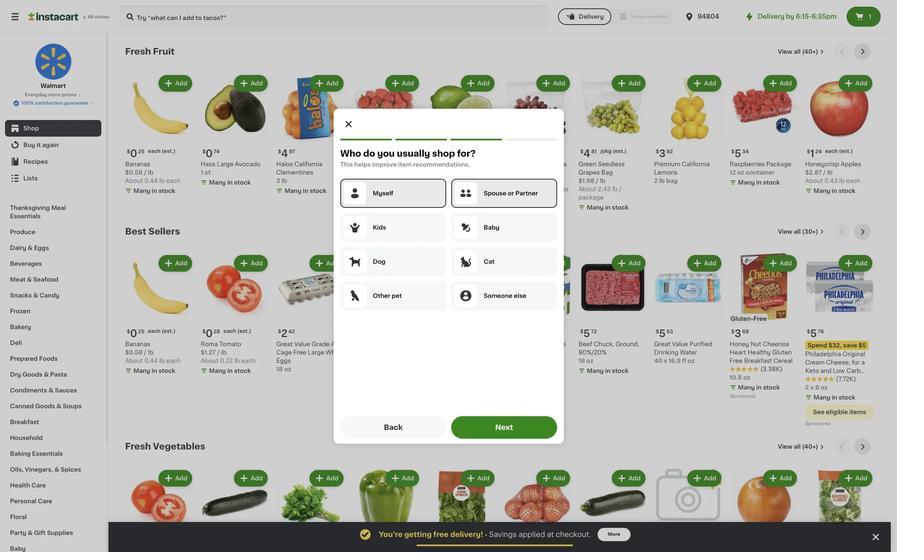 Task type: locate. For each thing, give the bounding box(es) containing it.
0 vertical spatial 28
[[214, 330, 220, 335]]

1 horizontal spatial 28
[[440, 545, 446, 550]]

fresh for fresh vegetables
[[125, 443, 151, 452]]

0 horizontal spatial free
[[294, 350, 307, 356]]

2 25 from the top
[[138, 330, 145, 335]]

beverages link
[[5, 256, 101, 272]]

(est.)
[[162, 149, 176, 154], [613, 149, 627, 154], [840, 149, 853, 154], [162, 329, 176, 334], [238, 329, 251, 334], [615, 545, 629, 550]]

0 vertical spatial all
[[794, 49, 801, 55]]

oz right 12
[[738, 170, 745, 176]]

1 vertical spatial 72
[[591, 330, 597, 335]]

80%/20%
[[579, 350, 607, 356]]

baby down party
[[10, 547, 26, 553]]

oz right 18
[[284, 367, 291, 373]]

0.44 for 2
[[144, 359, 158, 364]]

None search field
[[119, 5, 547, 28]]

1 25 from the top
[[138, 149, 145, 154]]

0 vertical spatial large
[[217, 162, 234, 167]]

1 horizontal spatial package
[[579, 195, 604, 201]]

1 vertical spatial $0.58
[[125, 350, 143, 356]]

1 horizontal spatial 3
[[659, 149, 666, 159]]

$0.25 each (estimated) element for 2
[[125, 326, 194, 341]]

28 inside $ 0 28
[[214, 330, 220, 335]]

1 0.44 from the top
[[144, 178, 158, 184]]

value for 5
[[673, 342, 688, 348]]

$ 2 42
[[278, 329, 295, 339]]

view for 1
[[778, 49, 793, 55]]

walmart logo image
[[35, 43, 72, 80]]

free up nut
[[754, 317, 767, 322]]

care down 'health care' link
[[38, 499, 52, 505]]

1 vertical spatial breakfast
[[10, 420, 39, 426]]

treatment tracker modal dialog
[[109, 523, 891, 553]]

great inside great value purified drinking water 40 x 16.9 fl oz
[[655, 342, 671, 348]]

great up cage
[[276, 342, 293, 348]]

$4.81 per package (estimated) element
[[579, 146, 648, 160]]

more button
[[598, 529, 631, 542]]

3 all from the top
[[794, 445, 801, 450]]

2 all from the top
[[794, 229, 801, 235]]

package right 2.4
[[544, 187, 569, 192]]

$ inside the $ 5 72
[[581, 330, 584, 335]]

0 horizontal spatial large
[[217, 162, 234, 167]]

x left 8
[[811, 385, 814, 391]]

2 california from the left
[[682, 162, 710, 167]]

1 $0.25 each (estimated) element from the top
[[125, 146, 194, 160]]

eggs up beverages link
[[34, 245, 49, 251]]

baking essentials
[[10, 452, 63, 457]]

white
[[326, 350, 343, 356]]

2.4
[[523, 187, 532, 192]]

philadelphia
[[806, 352, 842, 358]]

delivery inside button
[[579, 14, 604, 20]]

0 vertical spatial x
[[664, 359, 668, 364]]

1 vertical spatial 42
[[289, 330, 295, 335]]

value left grade
[[294, 342, 310, 348]]

party & gift supplies link
[[5, 526, 101, 542]]

1 vertical spatial 28
[[440, 545, 446, 550]]

large inside great value grade aa cage free large white eggs 18 oz
[[308, 350, 325, 356]]

care
[[31, 483, 46, 489], [38, 499, 52, 505]]

(est.) for the $0.25 each (estimated) element for 2
[[162, 329, 176, 334]]

see eligible items
[[814, 410, 867, 416]]

2 vertical spatial sponsored badge image
[[806, 422, 831, 427]]

bananas
[[125, 162, 150, 167], [125, 342, 150, 348]]

1 vertical spatial all
[[794, 229, 801, 235]]

goods for dry
[[22, 372, 42, 378]]

1 horizontal spatial breakfast
[[745, 359, 773, 364]]

seedless up "bag"
[[598, 162, 625, 167]]

42 up cage
[[289, 330, 295, 335]]

grapes down green
[[579, 170, 600, 176]]

2 4 from the left
[[584, 149, 591, 159]]

0.22
[[220, 359, 233, 364]]

1 great from the left
[[276, 342, 293, 348]]

bananas $0.58 / lb about 0.44 lb each for 4
[[125, 162, 181, 184]]

pet
[[392, 293, 402, 299]]

value up water
[[673, 342, 688, 348]]

breakfast up household
[[10, 420, 39, 426]]

1 vertical spatial fresh
[[125, 443, 151, 452]]

0 vertical spatial baby
[[484, 225, 500, 231]]

1 vertical spatial essentials
[[32, 452, 63, 457]]

all for 1
[[794, 49, 801, 55]]

free inside great value grade aa cage free large white eggs 18 oz
[[294, 350, 307, 356]]

33
[[441, 149, 447, 154]]

great value grade aa cage free large white eggs 18 oz
[[276, 342, 343, 373]]

0 vertical spatial 1
[[869, 14, 872, 20]]

0 inside $0.28 each (estimated) element
[[206, 329, 213, 339]]

72 up beef
[[591, 330, 597, 335]]

1 horizontal spatial free
[[730, 359, 743, 364]]

$ inside $ 2 72
[[354, 149, 357, 154]]

72 for 5
[[591, 330, 597, 335]]

1 view from the top
[[778, 49, 793, 55]]

$0.58 for 4
[[125, 170, 143, 176]]

dry goods & pasta
[[10, 372, 67, 378]]

1 vertical spatial $0.25 each (estimated) element
[[125, 326, 194, 341]]

essentials down the thanksgiving
[[10, 214, 41, 220]]

about inside the 'sun harvest seedless red grapes $2.18 / lb about 2.4 lb / package'
[[503, 187, 521, 192]]

oz right 8
[[821, 385, 828, 391]]

1 vertical spatial view
[[778, 229, 793, 235]]

1 horizontal spatial grapes
[[579, 170, 600, 176]]

1 horizontal spatial 72
[[591, 330, 597, 335]]

1 vertical spatial package
[[579, 195, 604, 201]]

2 view all (40+) from the top
[[778, 445, 819, 450]]

4 left 81
[[584, 149, 591, 159]]

$ inside $ 1 24
[[807, 149, 811, 154]]

goods down prepared foods
[[22, 372, 42, 378]]

0 vertical spatial view all (40+) button
[[775, 43, 828, 60]]

view all (40+) button down see
[[775, 439, 828, 456]]

free right cage
[[294, 350, 307, 356]]

97
[[289, 149, 295, 154]]

california right premium
[[682, 162, 710, 167]]

2 fresh from the top
[[125, 443, 151, 452]]

each inside button
[[601, 545, 614, 550]]

3 view from the top
[[778, 445, 793, 450]]

2 down lemons
[[655, 178, 658, 184]]

$ inside the $ 5 34
[[732, 149, 735, 154]]

sun harvest seedless red grapes $2.18 / lb about 2.4 lb / package
[[503, 162, 569, 192]]

42 down shop
[[443, 162, 451, 167]]

grapes down harvest
[[517, 170, 538, 176]]

2 vertical spatial 1
[[201, 170, 203, 176]]

eggs inside dairy & eggs link
[[34, 245, 49, 251]]

0 horizontal spatial 4
[[281, 149, 288, 159]]

great for 2
[[276, 342, 293, 348]]

cereal
[[774, 359, 793, 364]]

& left spices
[[54, 467, 59, 473]]

snacks
[[10, 293, 32, 299]]

package down 2.43
[[579, 195, 604, 201]]

$2.57 element
[[806, 542, 875, 553]]

essentials up the oils, vinegars, & spices
[[32, 452, 63, 457]]

dairy & eggs link
[[5, 240, 101, 256]]

$0.58
[[125, 170, 143, 176], [125, 350, 143, 356]]

(7.72k)
[[837, 377, 857, 383]]

main content
[[109, 33, 891, 553]]

lime
[[428, 162, 442, 167]]

2 seedless from the left
[[598, 162, 625, 167]]

0 horizontal spatial value
[[294, 342, 310, 348]]

57
[[515, 545, 522, 550]]

★★★★★
[[730, 367, 759, 373], [730, 367, 759, 373], [806, 377, 835, 383], [806, 377, 835, 383]]

2 grapes from the left
[[579, 170, 600, 176]]

3 left 92
[[659, 149, 666, 159]]

2 left 8
[[806, 385, 809, 391]]

72 inside $ 2 72
[[364, 149, 370, 154]]

1 vertical spatial (40+)
[[803, 445, 819, 450]]

product group
[[125, 73, 194, 197], [201, 73, 270, 189], [276, 73, 345, 197], [352, 73, 421, 177], [428, 73, 497, 189], [503, 73, 572, 205], [579, 73, 648, 214], [655, 73, 723, 185], [730, 73, 799, 189], [806, 73, 875, 197], [125, 254, 194, 377], [201, 254, 270, 377], [276, 254, 345, 374], [352, 254, 421, 385], [428, 254, 497, 421], [503, 254, 572, 386], [579, 254, 648, 377], [655, 254, 723, 366], [730, 254, 799, 402], [806, 254, 875, 429], [125, 469, 194, 553], [201, 469, 270, 553], [276, 469, 345, 553], [352, 469, 421, 553], [428, 469, 497, 553], [503, 469, 572, 553], [579, 469, 648, 553], [655, 469, 723, 553], [730, 469, 799, 553], [806, 469, 875, 553]]

2 horizontal spatial free
[[754, 317, 767, 322]]

(40+) down 6:15-
[[803, 49, 819, 55]]

$0.58 for 2
[[125, 350, 143, 356]]

california up clementines
[[295, 162, 323, 167]]

0 vertical spatial bananas $0.58 / lb about 0.44 lb each
[[125, 162, 181, 184]]

0 vertical spatial 3
[[659, 149, 666, 159]]

72 inside the $ 5 72
[[591, 330, 597, 335]]

bag
[[602, 170, 613, 176]]

item carousel region containing fresh vegetables
[[125, 439, 875, 553]]

value for 2
[[294, 342, 310, 348]]

great for 5
[[655, 342, 671, 348]]

10.8
[[730, 375, 742, 381]]

1 4 from the left
[[281, 149, 288, 159]]

frozen
[[10, 309, 30, 315]]

1 california from the left
[[295, 162, 323, 167]]

1 all from the top
[[794, 49, 801, 55]]

2 vertical spatial all
[[794, 445, 801, 450]]

0 vertical spatial goods
[[22, 372, 42, 378]]

1 vertical spatial 1
[[811, 149, 815, 159]]

container
[[746, 170, 775, 176]]

heart
[[730, 350, 747, 356]]

&
[[28, 245, 33, 251], [27, 277, 32, 283], [33, 293, 38, 299], [44, 372, 49, 378], [49, 388, 53, 394], [57, 404, 61, 410], [54, 467, 59, 473], [28, 531, 33, 537]]

0 horizontal spatial seedless
[[540, 162, 567, 167]]

$ inside $ 3 92
[[656, 149, 659, 154]]

1 vertical spatial x
[[811, 385, 814, 391]]

$0.68 element
[[352, 542, 421, 553]]

view all (40+) down delivery by 6:15-6:35pm
[[778, 49, 819, 55]]

1 bananas $0.58 / lb about 0.44 lb each from the top
[[125, 162, 181, 184]]

1 vertical spatial item carousel region
[[125, 224, 875, 433]]

view all (40+) button down 6:15-
[[775, 43, 828, 60]]

seedless inside the 'sun harvest seedless red grapes $2.18 / lb about 2.4 lb / package'
[[540, 162, 567, 167]]

oz right 16
[[587, 359, 594, 364]]

1 vertical spatial large
[[308, 350, 325, 356]]

2 view all (40+) button from the top
[[775, 439, 828, 456]]

0 vertical spatial $ 0 25
[[127, 149, 145, 159]]

0 vertical spatial 42
[[443, 162, 451, 167]]

72 up strawberries on the top of page
[[364, 149, 370, 154]]

$ 5 34
[[732, 149, 749, 159]]

california inside premium california lemons 2 lb bag
[[682, 162, 710, 167]]

$ 0 74
[[202, 149, 220, 159]]

(est.) for $1.24 each (estimated) element
[[840, 149, 853, 154]]

2 (40+) from the top
[[803, 445, 819, 450]]

item carousel region
[[125, 43, 875, 217], [125, 224, 875, 433], [125, 439, 875, 553]]

healthy
[[748, 350, 771, 356]]

x right the 40
[[664, 359, 668, 364]]

lime 42
[[428, 162, 451, 167]]

sauces
[[55, 388, 77, 394]]

again
[[42, 142, 59, 148]]

$0.25 each (estimated) element
[[125, 146, 194, 160], [125, 326, 194, 341]]

best
[[125, 228, 146, 236]]

$22.18 element
[[503, 326, 572, 341]]

1 vertical spatial $ 0 25
[[127, 329, 145, 339]]

honeycrisp
[[806, 162, 840, 167]]

3 inside halos california clementines 3 lb
[[276, 178, 280, 184]]

delivery for delivery by 6:15-6:35pm
[[758, 13, 785, 20]]

view inside view all (30+) popup button
[[778, 229, 793, 235]]

roma tomato $1.27 / lb about 0.22 lb each
[[201, 342, 256, 364]]

1 $0.58 from the top
[[125, 170, 143, 176]]

many
[[209, 180, 226, 186], [436, 180, 453, 186], [738, 180, 755, 186], [134, 188, 150, 194], [285, 188, 302, 194], [814, 188, 831, 194], [512, 197, 528, 202], [587, 205, 604, 211], [134, 369, 150, 375], [209, 369, 226, 375], [587, 369, 604, 375], [738, 385, 755, 391], [814, 395, 831, 401]]

each (est.) inside $0.28 each (estimated) element
[[224, 329, 251, 334]]

/
[[144, 170, 147, 176], [824, 170, 826, 176], [520, 178, 523, 184], [596, 178, 599, 184], [540, 187, 543, 192], [620, 187, 622, 192], [144, 350, 147, 356], [217, 350, 220, 356]]

meat
[[10, 277, 25, 283]]

avocado
[[235, 162, 261, 167]]

view for 5
[[778, 229, 793, 235]]

2 $0.58 from the top
[[125, 350, 143, 356]]

1 button
[[847, 7, 881, 27]]

about inside the honeycrisp apples $2.87 / lb about 0.43 lb each
[[806, 178, 824, 184]]

0 vertical spatial package
[[544, 187, 569, 192]]

large inside hass large avocado 1 ct
[[217, 162, 234, 167]]

many in stock
[[209, 180, 251, 186], [436, 180, 478, 186], [738, 180, 780, 186], [134, 188, 175, 194], [285, 188, 327, 194], [814, 188, 856, 194], [512, 197, 554, 202], [587, 205, 629, 211], [134, 369, 175, 375], [209, 369, 251, 375], [587, 369, 629, 375], [738, 385, 780, 391], [814, 395, 856, 401]]

health care
[[10, 483, 46, 489]]

water
[[680, 350, 698, 356]]

0 horizontal spatial 28
[[214, 330, 220, 335]]

view
[[778, 49, 793, 55], [778, 229, 793, 235], [778, 445, 793, 450]]

2 up helps
[[357, 149, 363, 159]]

1 view all (40+) from the top
[[778, 49, 819, 55]]

oz inside great value grade aa cage free large white eggs 18 oz
[[284, 367, 291, 373]]

0 horizontal spatial great
[[276, 342, 293, 348]]

2 bananas from the top
[[125, 342, 150, 348]]

sponsored badge image
[[730, 395, 755, 400], [428, 414, 453, 419], [806, 422, 831, 427]]

free down heart
[[730, 359, 743, 364]]

(40+) down see
[[803, 445, 819, 450]]

0 horizontal spatial package
[[544, 187, 569, 192]]

2 view from the top
[[778, 229, 793, 235]]

72 for 2
[[364, 149, 370, 154]]

0 vertical spatial 25
[[138, 149, 145, 154]]

0 horizontal spatial delivery
[[579, 14, 604, 20]]

each (est.) inside button
[[601, 545, 629, 550]]

1 vertical spatial eggs
[[276, 359, 291, 364]]

buy
[[23, 142, 35, 148]]

you're getting free delivery!
[[379, 532, 483, 539]]

(est.) inside $4.81 per package (estimated) element
[[613, 149, 627, 154]]

in
[[227, 180, 233, 186], [454, 180, 460, 186], [757, 180, 762, 186], [152, 188, 157, 194], [303, 188, 308, 194], [832, 188, 838, 194], [530, 197, 535, 202], [606, 205, 611, 211], [152, 369, 157, 375], [227, 369, 233, 375], [606, 369, 611, 375], [757, 385, 762, 391], [832, 395, 838, 401]]

1 vertical spatial view all (40+) button
[[775, 439, 828, 456]]

canned
[[10, 404, 34, 410]]

chuck,
[[594, 342, 615, 348]]

2 horizontal spatial 1
[[869, 14, 872, 20]]

1 view all (40+) button from the top
[[775, 43, 828, 60]]

1 vertical spatial free
[[294, 350, 307, 356]]

oils, vinegars, & spices link
[[5, 462, 101, 478]]

$ inside the $ 0 33
[[429, 149, 433, 154]]

$
[[127, 149, 130, 154], [202, 149, 206, 154], [278, 149, 281, 154], [354, 149, 357, 154], [429, 149, 433, 154], [581, 149, 584, 154], [656, 149, 659, 154], [732, 149, 735, 154], [807, 149, 811, 154], [127, 330, 130, 335], [202, 330, 206, 335], [278, 330, 281, 335], [581, 330, 584, 335], [656, 330, 659, 335], [732, 330, 735, 335], [807, 330, 811, 335], [505, 545, 508, 550], [429, 545, 433, 550]]

0 vertical spatial bananas
[[125, 162, 150, 167]]

$ inside "$ 4 81"
[[581, 149, 584, 154]]

1 (40+) from the top
[[803, 49, 819, 55]]

6:35pm
[[812, 13, 837, 20]]

1 $ 0 25 from the top
[[127, 149, 145, 159]]

1 horizontal spatial x
[[811, 385, 814, 391]]

1 fresh from the top
[[125, 47, 151, 56]]

everyday store prices link
[[25, 92, 81, 98]]

2 great from the left
[[655, 342, 671, 348]]

1 vertical spatial bananas
[[125, 342, 150, 348]]

eggs down cage
[[276, 359, 291, 364]]

$ 2 72
[[354, 149, 370, 159]]

4 for $ 4 97
[[281, 149, 288, 159]]

0 horizontal spatial sponsored badge image
[[428, 414, 453, 419]]

lists link
[[5, 170, 101, 187]]

package inside the 'sun harvest seedless red grapes $2.18 / lb about 2.4 lb / package'
[[544, 187, 569, 192]]

0 horizontal spatial california
[[295, 162, 323, 167]]

2 vertical spatial view
[[778, 445, 793, 450]]

1 horizontal spatial sponsored badge image
[[730, 395, 755, 400]]

goods down condiments & sauces
[[35, 404, 55, 410]]

0 vertical spatial eggs
[[34, 245, 49, 251]]

savings
[[489, 532, 517, 539]]

• savings applied at checkout.
[[485, 532, 592, 539]]

california for premium california lemons 2 lb bag
[[682, 162, 710, 167]]

5 left '34'
[[735, 149, 742, 159]]

& left pasta on the left bottom
[[44, 372, 49, 378]]

stock
[[234, 180, 251, 186], [461, 180, 478, 186], [764, 180, 780, 186], [159, 188, 175, 194], [310, 188, 327, 194], [839, 188, 856, 194], [537, 197, 554, 202], [612, 205, 629, 211], [159, 369, 175, 375], [234, 369, 251, 375], [612, 369, 629, 375], [764, 385, 780, 391], [839, 395, 856, 401]]

value inside great value grade aa cage free large white eggs 18 oz
[[294, 342, 310, 348]]

dog
[[373, 259, 386, 265]]

large down grade
[[308, 350, 325, 356]]

1 bananas from the top
[[125, 162, 150, 167]]

all for 5
[[794, 229, 801, 235]]

fresh left vegetables
[[125, 443, 151, 452]]

fresh left fruit
[[125, 47, 151, 56]]

at
[[547, 532, 554, 539]]

1 vertical spatial care
[[38, 499, 52, 505]]

supplies
[[47, 531, 73, 537]]

breakfast down the healthy
[[745, 359, 773, 364]]

each (est.) inside $1.24 each (estimated) element
[[826, 149, 853, 154]]

1 vertical spatial 25
[[138, 330, 145, 335]]

great up drinking
[[655, 342, 671, 348]]

$1.98
[[579, 178, 595, 184]]

0 vertical spatial view all (40+)
[[778, 49, 819, 55]]

$ inside $ 3 68
[[732, 330, 735, 335]]

3 for $ 3 92
[[659, 149, 666, 159]]

you
[[377, 149, 395, 158]]

$ 3 92
[[656, 149, 673, 159]]

beverages
[[10, 261, 42, 267]]

package inside green seedless grapes bag $1.98 / lb about 2.43 lb / package
[[579, 195, 604, 201]]

california inside halos california clementines 3 lb
[[295, 162, 323, 167]]

0 vertical spatial item carousel region
[[125, 43, 875, 217]]

0 vertical spatial essentials
[[10, 214, 41, 220]]

oz right fl
[[688, 359, 695, 364]]

1 horizontal spatial california
[[682, 162, 710, 167]]

seedless right harvest
[[540, 162, 567, 167]]

1 horizontal spatial 4
[[584, 149, 591, 159]]

value inside great value purified drinking water 40 x 16.9 fl oz
[[673, 342, 688, 348]]

2 0.44 from the top
[[144, 359, 158, 364]]

2 $ 0 25 from the top
[[127, 329, 145, 339]]

about inside green seedless grapes bag $1.98 / lb about 2.43 lb / package
[[579, 187, 597, 192]]

1 horizontal spatial eggs
[[276, 359, 291, 364]]

3 left 68
[[735, 329, 742, 339]]

(est.) inside $0.28 each (estimated) element
[[238, 329, 251, 334]]

0 horizontal spatial 3
[[276, 178, 280, 184]]

improve
[[372, 162, 397, 168]]

25
[[138, 149, 145, 154], [138, 330, 145, 335]]

1 horizontal spatial large
[[308, 350, 325, 356]]

2 horizontal spatial sponsored badge image
[[806, 422, 831, 427]]

0 horizontal spatial x
[[664, 359, 668, 364]]

2 $0.25 each (estimated) element from the top
[[125, 326, 194, 341]]

(est.) for $4.81 per package (estimated) element
[[613, 149, 627, 154]]

0 vertical spatial fresh
[[125, 47, 151, 56]]

delivery for delivery
[[579, 14, 604, 20]]

see eligible items button
[[806, 406, 875, 420]]

large down 74
[[217, 162, 234, 167]]

0 vertical spatial 0.44
[[144, 178, 158, 184]]

5 for $ 5 72
[[584, 329, 591, 339]]

100% satisfaction guarantee button
[[13, 98, 93, 107]]

$32,
[[829, 343, 842, 349]]

thanksgiving meal essentials link
[[5, 200, 101, 225]]

•
[[485, 532, 488, 539]]

0 vertical spatial $0.25 each (estimated) element
[[125, 146, 194, 160]]

oz inside raspberries package 12 oz container
[[738, 170, 745, 176]]

view all (40+) for fruit
[[778, 49, 819, 55]]

1 vertical spatial bananas $0.58 / lb about 0.44 lb each
[[125, 342, 181, 364]]

$ 5 76
[[807, 329, 824, 339]]

0 horizontal spatial eggs
[[34, 245, 49, 251]]

$ inside $ 5 63
[[656, 330, 659, 335]]

0 horizontal spatial 1
[[201, 170, 203, 176]]

5 left 76
[[811, 329, 817, 339]]

spouse
[[484, 191, 507, 196]]

28 up roma
[[214, 330, 220, 335]]

3 item carousel region from the top
[[125, 439, 875, 553]]

2 horizontal spatial 3
[[735, 329, 742, 339]]

/ inside the honeycrisp apples $2.87 / lb about 0.43 lb each
[[824, 170, 826, 176]]

household link
[[5, 431, 101, 447]]

28 down free
[[440, 545, 446, 550]]

0 vertical spatial breakfast
[[745, 359, 773, 364]]

0 horizontal spatial breakfast
[[10, 420, 39, 426]]

purified
[[690, 342, 713, 348]]

great inside great value grade aa cage free large white eggs 18 oz
[[276, 342, 293, 348]]

0 vertical spatial view
[[778, 49, 793, 55]]

0 vertical spatial (40+)
[[803, 49, 819, 55]]

1 seedless from the left
[[540, 162, 567, 167]]

1 horizontal spatial value
[[673, 342, 688, 348]]

bananas $0.58 / lb about 0.44 lb each for 2
[[125, 342, 181, 364]]

94804
[[698, 13, 720, 20]]

view all (40+) button
[[775, 43, 828, 60], [775, 439, 828, 456]]

0 horizontal spatial 72
[[364, 149, 370, 154]]

0 horizontal spatial 42
[[289, 330, 295, 335]]

2 vertical spatial free
[[730, 359, 743, 364]]

care down vinegars,
[[31, 483, 46, 489]]

1 grapes from the left
[[517, 170, 538, 176]]

& right dairy
[[28, 245, 33, 251]]

1 vertical spatial 0.44
[[144, 359, 158, 364]]

(est.) inside $1.24 each (estimated) element
[[840, 149, 853, 154]]

4 left 97
[[281, 149, 288, 159]]

2 value from the left
[[673, 342, 688, 348]]

soups
[[63, 404, 82, 410]]

free
[[754, 317, 767, 322], [294, 350, 307, 356], [730, 359, 743, 364]]

baby up cat
[[484, 225, 500, 231]]

3 down halos
[[276, 178, 280, 184]]

view all (40+) down see
[[778, 445, 819, 450]]

0 vertical spatial 72
[[364, 149, 370, 154]]

2 bananas $0.58 / lb about 0.44 lb each from the top
[[125, 342, 181, 364]]

5 left the 63
[[659, 329, 666, 339]]

raspberries
[[730, 162, 765, 167]]

1 horizontal spatial baby
[[484, 225, 500, 231]]

1 vertical spatial view all (40+)
[[778, 445, 819, 450]]

5 up beef
[[584, 329, 591, 339]]

1 value from the left
[[294, 342, 310, 348]]



Task type: vqa. For each thing, say whether or not it's contained in the screenshot.


Task type: describe. For each thing, give the bounding box(es) containing it.
care for health care
[[31, 483, 46, 489]]

goods for canned
[[35, 404, 55, 410]]

1 inside hass large avocado 1 ct
[[201, 170, 203, 176]]

(est.) for 4 the $0.25 each (estimated) element
[[162, 149, 176, 154]]

buy it again
[[23, 142, 59, 148]]

baby inside 'add your shopping preferences' element
[[484, 225, 500, 231]]

each inside the honeycrisp apples $2.87 / lb about 0.43 lb each
[[847, 178, 861, 184]]

68
[[743, 330, 749, 335]]

snacks & candy link
[[5, 288, 101, 304]]

dry goods & pasta link
[[5, 367, 101, 383]]

5 for $ 5 63
[[659, 329, 666, 339]]

1 item carousel region from the top
[[125, 43, 875, 217]]

myself
[[373, 191, 394, 196]]

(est.) inside button
[[615, 545, 629, 550]]

service type group
[[558, 8, 675, 25]]

$ inside $ 4 97
[[278, 149, 281, 154]]

walmart link
[[35, 43, 72, 90]]

health care link
[[5, 478, 101, 494]]

$1.24 each (estimated) element
[[806, 146, 875, 160]]

2 inside premium california lemons 2 lb bag
[[655, 178, 658, 184]]

$ inside $ 5 76
[[807, 330, 811, 335]]

party & gift supplies
[[10, 531, 73, 537]]

partner
[[516, 191, 538, 196]]

1 inside button
[[869, 14, 872, 20]]

condiments & sauces
[[10, 388, 77, 394]]

eggs inside great value grade aa cage free large white eggs 18 oz
[[276, 359, 291, 364]]

guarantee
[[64, 101, 88, 106]]

lifestyle
[[806, 377, 831, 383]]

great value purified drinking water 40 x 16.9 fl oz
[[655, 342, 713, 364]]

$0.25 each (estimated) element for 4
[[125, 146, 194, 160]]

strawberries
[[352, 162, 389, 167]]

25 for 4
[[138, 149, 145, 154]]

and
[[821, 369, 832, 375]]

0.43
[[825, 178, 838, 184]]

walmart
[[41, 83, 66, 89]]

care for personal care
[[38, 499, 52, 505]]

raspberries package 12 oz container
[[730, 162, 792, 176]]

10.8 oz
[[730, 375, 751, 381]]

1 vertical spatial sponsored badge image
[[428, 414, 453, 419]]

4 for $ 4 81
[[584, 149, 591, 159]]

dairy & eggs
[[10, 245, 49, 251]]

& left candy
[[33, 293, 38, 299]]

oz inside beef chuck, ground, 80%/20% 16 oz
[[587, 359, 594, 364]]

california for halos california clementines 3 lb
[[295, 162, 323, 167]]

oz inside great value purified drinking water 40 x 16.9 fl oz
[[688, 359, 695, 364]]

5 for $ 5 34
[[735, 149, 742, 159]]

$ inside $ 2 42
[[278, 330, 281, 335]]

breakfast link
[[5, 415, 101, 431]]

everyday store prices
[[25, 93, 76, 97]]

for?
[[457, 149, 476, 158]]

view all (40+) button for fresh vegetables
[[775, 439, 828, 456]]

$ 3 68
[[732, 329, 749, 339]]

3 for $ 3 68
[[735, 329, 742, 339]]

x inside great value purified drinking water 40 x 16.9 fl oz
[[664, 359, 668, 364]]

$ 0 25 for 2
[[127, 329, 145, 339]]

main content containing 0
[[109, 33, 891, 553]]

party
[[10, 531, 26, 537]]

instacart logo image
[[28, 12, 78, 22]]

buy it again link
[[5, 137, 101, 154]]

16.9
[[669, 359, 681, 364]]

2 up cage
[[281, 329, 288, 339]]

prepared
[[10, 356, 38, 362]]

snacks & candy
[[10, 293, 59, 299]]

floral
[[10, 515, 27, 521]]

clementines
[[276, 170, 314, 176]]

bag
[[667, 178, 678, 184]]

usually
[[397, 149, 430, 158]]

dry
[[10, 372, 21, 378]]

low
[[834, 369, 846, 375]]

bananas for 4
[[125, 162, 150, 167]]

oils, vinegars, & spices
[[10, 467, 81, 473]]

view all (40+) for vegetables
[[778, 445, 819, 450]]

aa
[[331, 342, 339, 348]]

roma
[[201, 342, 218, 348]]

(est.) for $0.28 each (estimated) element
[[238, 329, 251, 334]]

grapes inside green seedless grapes bag $1.98 / lb about 2.43 lb / package
[[579, 170, 600, 176]]

free inside honey nut cheerios heart healthy gluten free breakfast cereal
[[730, 359, 743, 364]]

seafood
[[33, 277, 58, 283]]

2 item carousel region from the top
[[125, 224, 875, 433]]

0 vertical spatial free
[[754, 317, 767, 322]]

fruit
[[153, 47, 175, 56]]

1 horizontal spatial 42
[[443, 162, 451, 167]]

everyday
[[25, 93, 47, 97]]

premium california lemons 2 lb bag
[[655, 162, 710, 184]]

pasta
[[50, 372, 67, 378]]

bananas for 2
[[125, 342, 150, 348]]

1 horizontal spatial 1
[[811, 149, 815, 159]]

red
[[503, 170, 515, 176]]

eligible
[[827, 410, 849, 416]]

by
[[787, 13, 795, 20]]

(3.38k)
[[761, 367, 783, 373]]

original
[[843, 352, 866, 358]]

delivery by 6:15-6:35pm link
[[745, 12, 837, 22]]

product group containing 1
[[806, 73, 875, 197]]

(40+) for fresh fruit
[[803, 49, 819, 55]]

$ inside $ 0 74
[[202, 149, 206, 154]]

recipes link
[[5, 154, 101, 170]]

other pet
[[373, 293, 402, 299]]

halos
[[276, 162, 293, 167]]

prepared foods link
[[5, 351, 101, 367]]

items
[[850, 410, 867, 416]]

paper
[[503, 350, 520, 356]]

$5
[[859, 343, 867, 349]]

lb inside halos california clementines 3 lb
[[282, 178, 287, 184]]

hass large avocado 1 ct
[[201, 162, 261, 176]]

0.44 for 4
[[144, 178, 158, 184]]

18
[[276, 367, 283, 373]]

94804 button
[[685, 5, 735, 28]]

42 inside $ 2 42
[[289, 330, 295, 335]]

$ 4 97
[[278, 149, 295, 159]]

63
[[667, 330, 674, 335]]

nut
[[751, 342, 762, 348]]

essentials inside the thanksgiving meal essentials
[[10, 214, 41, 220]]

spend $32, save $5
[[808, 343, 867, 349]]

sellers
[[148, 228, 180, 236]]

each (est.) button
[[579, 469, 648, 553]]

ct
[[205, 170, 211, 176]]

meat & seafood link
[[5, 272, 101, 288]]

item
[[398, 162, 412, 168]]

sun
[[503, 162, 514, 167]]

lb inside premium california lemons 2 lb bag
[[660, 178, 665, 184]]

$0.28 each (estimated) element
[[201, 326, 270, 341]]

size
[[554, 342, 566, 348]]

/ inside roma tomato $1.27 / lb about 0.22 lb each
[[217, 350, 220, 356]]

& left soups in the bottom left of the page
[[57, 404, 61, 410]]

view all (40+) button for fresh fruit
[[775, 43, 828, 60]]

green seedless grapes bag $1.98 / lb about 2.43 lb / package
[[579, 162, 625, 201]]

honeycrisp apples $2.87 / lb about 0.43 lb each
[[806, 162, 862, 184]]

each inside roma tomato $1.27 / lb about 0.22 lb each
[[241, 359, 256, 364]]

vinegars,
[[25, 467, 53, 473]]

16
[[579, 359, 585, 364]]

$ 5 63
[[656, 329, 674, 339]]

applied
[[519, 532, 545, 539]]

(40+) for fresh vegetables
[[803, 445, 819, 450]]

prepared foods
[[10, 356, 58, 362]]

$ inside $ 0 28
[[202, 330, 206, 335]]

apples
[[841, 162, 862, 167]]

$2.18
[[503, 178, 519, 184]]

select-
[[526, 342, 547, 348]]

oz right 10.8
[[744, 375, 751, 381]]

$ 1 24
[[807, 149, 822, 159]]

$ 0 25 for 4
[[127, 149, 145, 159]]

1 vertical spatial baby
[[10, 547, 26, 553]]

about inside roma tomato $1.27 / lb about 0.22 lb each
[[201, 359, 219, 364]]

grapes inside the 'sun harvest seedless red grapes $2.18 / lb about 2.4 lb / package'
[[517, 170, 538, 176]]

& left sauces on the bottom left
[[49, 388, 53, 394]]

seedless inside green seedless grapes bag $1.98 / lb about 2.43 lb / package
[[598, 162, 625, 167]]

keto
[[806, 369, 820, 375]]

add your shopping preferences element
[[334, 109, 564, 444]]

shop link
[[5, 120, 101, 137]]

fresh for fresh fruit
[[125, 47, 151, 56]]

breakfast inside honey nut cheerios heart healthy gluten free breakfast cereal
[[745, 359, 773, 364]]

0 vertical spatial sponsored badge image
[[730, 395, 755, 400]]

fresh vegetables
[[125, 443, 205, 452]]

deli
[[10, 341, 22, 346]]

& left gift
[[28, 531, 33, 537]]

25 for 2
[[138, 330, 145, 335]]

5 for $ 5 76
[[811, 329, 817, 339]]

halos california clementines 3 lb
[[276, 162, 323, 184]]

who
[[340, 149, 361, 158]]

& right meat
[[27, 277, 32, 283]]



